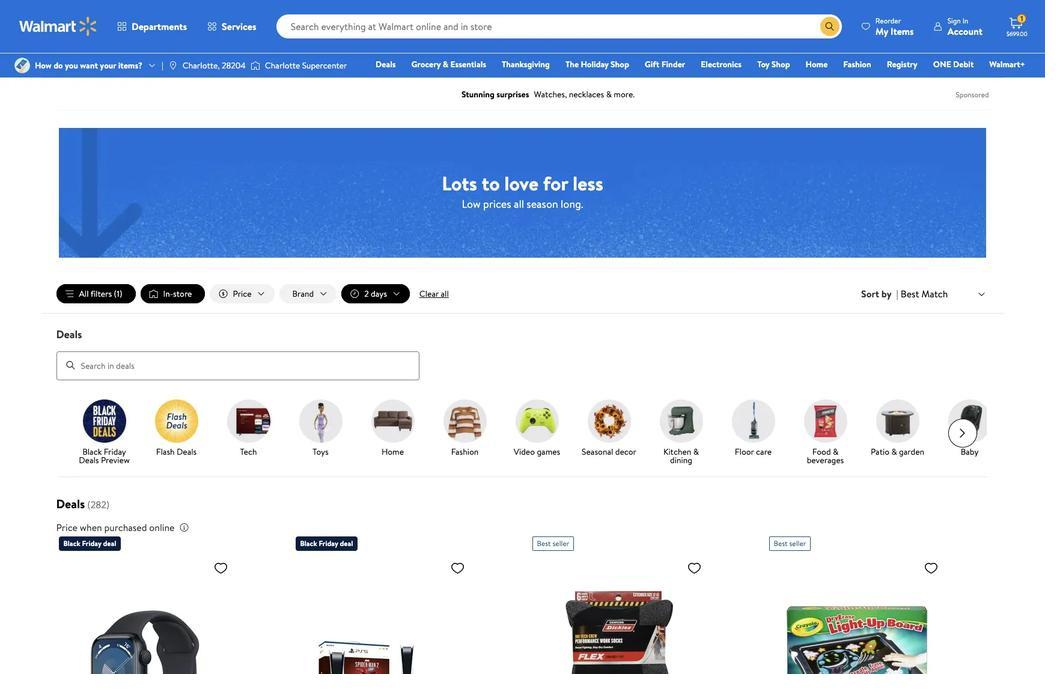 Task type: locate. For each thing, give the bounding box(es) containing it.
deals link
[[370, 58, 401, 71]]

 image left charlotte,
[[168, 61, 178, 70]]

items
[[890, 24, 914, 38]]

store
[[173, 288, 192, 300]]

0 horizontal spatial deal
[[103, 538, 116, 548]]

clear
[[419, 288, 439, 300]]

all right clear
[[441, 288, 449, 300]]

2 horizontal spatial best
[[901, 287, 919, 300]]

account
[[947, 24, 983, 38]]

2 days
[[364, 288, 387, 300]]

& for beverages
[[833, 446, 838, 458]]

1 horizontal spatial fashion
[[843, 58, 871, 70]]

Search in deals search field
[[56, 351, 419, 380]]

0 horizontal spatial shop
[[611, 58, 629, 70]]

charlotte, 28204
[[183, 59, 246, 71]]

& for garden
[[891, 446, 897, 458]]

0 vertical spatial |
[[162, 59, 163, 71]]

2 horizontal spatial  image
[[251, 59, 260, 72]]

0 horizontal spatial best
[[537, 538, 551, 548]]

gift finder link
[[639, 58, 691, 71]]

Walmart Site-Wide search field
[[276, 14, 842, 38]]

floor
[[735, 446, 754, 458]]

sign
[[947, 15, 961, 26]]

video
[[514, 446, 535, 458]]

black inside black friday deals preview
[[82, 446, 102, 458]]

1 deal from the left
[[103, 538, 116, 548]]

seasonal decor image
[[587, 399, 631, 443]]

all filters (1)
[[79, 288, 122, 300]]

flash deals image
[[155, 399, 198, 443]]

| right by
[[896, 287, 898, 300]]

to
[[482, 170, 500, 196]]

tech image
[[227, 399, 270, 443]]

0 horizontal spatial  image
[[14, 58, 30, 73]]

black friday deal
[[63, 538, 116, 548], [300, 538, 353, 548]]

1 horizontal spatial friday
[[104, 446, 126, 458]]

the holiday shop link
[[560, 58, 634, 71]]

1 vertical spatial price
[[56, 521, 78, 534]]

0 horizontal spatial black
[[63, 538, 80, 548]]

grocery
[[411, 58, 441, 70]]

2 best seller from the left
[[774, 538, 806, 548]]

1 vertical spatial |
[[896, 287, 898, 300]]

beverages
[[807, 454, 844, 466]]

best seller for crayola dry erase light-up board, art tablet, holiday toys, holiday gifts for kids, child image
[[774, 538, 806, 548]]

kitchen & dining link
[[650, 399, 712, 467]]

deals left grocery
[[376, 58, 396, 70]]

0 horizontal spatial best seller
[[537, 538, 569, 548]]

1 vertical spatial home link
[[361, 399, 424, 458]]

 image for charlotte, 28204
[[168, 61, 178, 70]]

filters
[[91, 288, 112, 300]]

$699.00
[[1007, 29, 1027, 38]]

deals up search image
[[56, 327, 82, 342]]

electronics
[[701, 58, 742, 70]]

price for price
[[233, 288, 252, 300]]

0 horizontal spatial fashion
[[451, 446, 479, 458]]

walmart+ link
[[984, 58, 1031, 71]]

all
[[79, 288, 89, 300]]

fashion image
[[443, 399, 486, 443]]

2 seller from the left
[[789, 538, 806, 548]]

home
[[806, 58, 828, 70], [382, 446, 404, 458]]

home down search icon
[[806, 58, 828, 70]]

 image left how on the top left of the page
[[14, 58, 30, 73]]

home link
[[800, 58, 833, 71], [361, 399, 424, 458]]

1 horizontal spatial black
[[82, 446, 102, 458]]

clear all button
[[415, 284, 454, 304]]

0 vertical spatial fashion
[[843, 58, 871, 70]]

video games link
[[506, 399, 568, 458]]

friday
[[104, 446, 126, 458], [82, 538, 101, 548], [319, 538, 338, 548]]

garden
[[899, 446, 924, 458]]

sponsored
[[956, 89, 989, 99]]

care
[[756, 446, 772, 458]]

all inside button
[[441, 288, 449, 300]]

shop right toy
[[771, 58, 790, 70]]

 image
[[14, 58, 30, 73], [251, 59, 260, 72], [168, 61, 178, 70]]

you
[[65, 59, 78, 71]]

1 horizontal spatial fashion link
[[838, 58, 877, 71]]

1 vertical spatial home
[[382, 446, 404, 458]]

lots
[[442, 170, 477, 196]]

video games image
[[515, 399, 559, 443]]

best match button
[[898, 286, 989, 302]]

deals inside search box
[[56, 327, 82, 342]]

gift finder
[[645, 58, 685, 70]]

1 vertical spatial fashion
[[451, 446, 479, 458]]

1 horizontal spatial price
[[233, 288, 252, 300]]

in
[[963, 15, 968, 26]]

0 horizontal spatial home
[[382, 446, 404, 458]]

1 horizontal spatial best
[[774, 538, 788, 548]]

supercenter
[[302, 59, 347, 71]]

shop right holiday
[[611, 58, 629, 70]]

0 horizontal spatial black friday deal
[[63, 538, 116, 548]]

in-store
[[163, 288, 192, 300]]

| right items?
[[162, 59, 163, 71]]

1 vertical spatial all
[[441, 288, 449, 300]]

0 horizontal spatial price
[[56, 521, 78, 534]]

2 horizontal spatial black
[[300, 538, 317, 548]]

toys
[[313, 446, 329, 458]]

all right prices at the left top of page
[[514, 196, 524, 211]]

flash deals
[[156, 446, 197, 458]]

0 vertical spatial fashion link
[[838, 58, 877, 71]]

1 horizontal spatial deal
[[340, 538, 353, 548]]

& for dining
[[693, 446, 699, 458]]

black friday deals image
[[83, 399, 126, 443]]

& right food
[[833, 446, 838, 458]]

home down home image
[[382, 446, 404, 458]]

next slide for chipmodulewithimages list image
[[948, 419, 977, 447]]

price when purchased online
[[56, 521, 175, 534]]

0 horizontal spatial home link
[[361, 399, 424, 458]]

preview
[[101, 454, 130, 466]]

deals inside black friday deals preview
[[79, 454, 99, 466]]

seller for crayola dry erase light-up board, art tablet, holiday toys, holiday gifts for kids, child image
[[789, 538, 806, 548]]

1 horizontal spatial all
[[514, 196, 524, 211]]

2 shop from the left
[[771, 58, 790, 70]]

want
[[80, 59, 98, 71]]

playstation 5 disc console - marvel's spider-man 2 bundle image
[[295, 556, 470, 674]]

shop
[[611, 58, 629, 70], [771, 58, 790, 70]]

black for apple watch series 9 gps 41mm midnight aluminum case with midnight sport band - s/m image
[[63, 538, 80, 548]]

departments
[[132, 20, 187, 33]]

all
[[514, 196, 524, 211], [441, 288, 449, 300]]

fashion link
[[838, 58, 877, 71], [434, 399, 496, 458]]

baby link
[[938, 399, 1001, 458]]

kitchen & dining
[[663, 446, 699, 466]]

sort by |
[[861, 287, 898, 300]]

low
[[462, 196, 481, 211]]

deals left preview
[[79, 454, 99, 466]]

& right patio on the bottom of the page
[[891, 446, 897, 458]]

2 deal from the left
[[340, 538, 353, 548]]

charlotte supercenter
[[265, 59, 347, 71]]

electronics link
[[695, 58, 747, 71]]

1 horizontal spatial seller
[[789, 538, 806, 548]]

& inside kitchen & dining
[[693, 446, 699, 458]]

1 horizontal spatial  image
[[168, 61, 178, 70]]

1 horizontal spatial best seller
[[774, 538, 806, 548]]

1 vertical spatial fashion link
[[434, 399, 496, 458]]

legal information image
[[179, 523, 189, 532]]

0 horizontal spatial all
[[441, 288, 449, 300]]

in-store button
[[140, 284, 205, 304]]

tech
[[240, 446, 257, 458]]

&
[[443, 58, 448, 70], [693, 446, 699, 458], [833, 446, 838, 458], [891, 446, 897, 458]]

price left when
[[56, 521, 78, 534]]

1 horizontal spatial black friday deal
[[300, 538, 353, 548]]

kitchen and dining image
[[660, 399, 703, 443]]

& inside 'link'
[[891, 446, 897, 458]]

0 vertical spatial price
[[233, 288, 252, 300]]

1 best seller from the left
[[537, 538, 569, 548]]

0 vertical spatial all
[[514, 196, 524, 211]]

0 horizontal spatial seller
[[553, 538, 569, 548]]

best inside popup button
[[901, 287, 919, 300]]

1 black friday deal from the left
[[63, 538, 116, 548]]

patio
[[871, 446, 889, 458]]

black friday deals preview
[[79, 446, 130, 466]]

& for essentials
[[443, 58, 448, 70]]

holiday
[[581, 58, 609, 70]]

sign in to add to favorites list, playstation 5 disc console - marvel's spider-man 2 bundle image
[[450, 560, 465, 575]]

black for playstation 5 disc console - marvel's spider-man 2 bundle image on the bottom of page
[[300, 538, 317, 548]]

0 vertical spatial home link
[[800, 58, 833, 71]]

grocery & essentials
[[411, 58, 486, 70]]

best seller
[[537, 538, 569, 548], [774, 538, 806, 548]]

0 horizontal spatial |
[[162, 59, 163, 71]]

baby
[[961, 446, 979, 458]]

price inside price dropdown button
[[233, 288, 252, 300]]

& inside food & beverages
[[833, 446, 838, 458]]

1 horizontal spatial home link
[[800, 58, 833, 71]]

best for genuine dickies men's dri-tech crew socks, 6-pack image
[[537, 538, 551, 548]]

1 horizontal spatial home
[[806, 58, 828, 70]]

 image right 28204
[[251, 59, 260, 72]]

price for price when purchased online
[[56, 521, 78, 534]]

fashion
[[843, 58, 871, 70], [451, 446, 479, 458]]

price right store
[[233, 288, 252, 300]]

0 horizontal spatial friday
[[82, 538, 101, 548]]

tech link
[[217, 399, 280, 458]]

search icon image
[[825, 22, 835, 31]]

fashion down fashion image
[[451, 446, 479, 458]]

video games
[[514, 446, 560, 458]]

2 horizontal spatial friday
[[319, 538, 338, 548]]

2 black friday deal from the left
[[300, 538, 353, 548]]

fashion left registry
[[843, 58, 871, 70]]

& right grocery
[[443, 58, 448, 70]]

1 horizontal spatial shop
[[771, 58, 790, 70]]

& right dining
[[693, 446, 699, 458]]

1 seller from the left
[[553, 538, 569, 548]]

patio & garden link
[[866, 399, 929, 458]]

crayola dry erase light-up board, art tablet, holiday toys, holiday gifts for kids, child image
[[769, 556, 943, 674]]

thanksgiving
[[502, 58, 550, 70]]

1 horizontal spatial |
[[896, 287, 898, 300]]

toy shop link
[[752, 58, 795, 71]]



Task type: describe. For each thing, give the bounding box(es) containing it.
less
[[573, 170, 603, 196]]

when
[[80, 521, 102, 534]]

all inside lots to love for less low prices all season long.
[[514, 196, 524, 211]]

seller for genuine dickies men's dri-tech crew socks, 6-pack image
[[553, 538, 569, 548]]

my
[[875, 24, 888, 38]]

patio & garden
[[871, 446, 924, 458]]

departments button
[[107, 12, 197, 41]]

registry
[[887, 58, 917, 70]]

home image
[[371, 399, 414, 443]]

 image for charlotte supercenter
[[251, 59, 260, 72]]

price button
[[210, 284, 274, 304]]

love
[[504, 170, 538, 196]]

apple watch series 9 gps 41mm midnight aluminum case with midnight sport band - s/m image
[[59, 556, 233, 674]]

1 shop from the left
[[611, 58, 629, 70]]

do
[[54, 59, 63, 71]]

the
[[565, 58, 579, 70]]

deals right flash
[[177, 446, 197, 458]]

gift
[[645, 58, 659, 70]]

brand
[[292, 288, 314, 300]]

best for crayola dry erase light-up board, art tablet, holiday toys, holiday gifts for kids, child image
[[774, 538, 788, 548]]

food
[[812, 446, 831, 458]]

match
[[921, 287, 948, 300]]

essentials
[[450, 58, 486, 70]]

best match
[[901, 287, 948, 300]]

debit
[[953, 58, 974, 70]]

kitchen
[[663, 446, 691, 458]]

charlotte,
[[183, 59, 220, 71]]

floorcare image
[[732, 399, 775, 443]]

| inside 'sort and filter section' element
[[896, 287, 898, 300]]

charlotte
[[265, 59, 300, 71]]

0 horizontal spatial fashion link
[[434, 399, 496, 458]]

reorder my items
[[875, 15, 914, 38]]

toys image
[[299, 399, 342, 443]]

flash deals link
[[145, 399, 208, 458]]

floor care
[[735, 446, 772, 458]]

the holiday shop
[[565, 58, 629, 70]]

by
[[881, 287, 892, 300]]

food & beverages image
[[804, 399, 847, 443]]

decor
[[615, 446, 636, 458]]

seasonal decor link
[[578, 399, 640, 458]]

lots to love for less low prices all season long.
[[442, 170, 603, 211]]

toys link
[[289, 399, 352, 458]]

patio & garden image
[[876, 399, 919, 443]]

for
[[543, 170, 568, 196]]

lots to love for less. low prices all season long. image
[[59, 128, 986, 258]]

how
[[35, 59, 52, 71]]

sort
[[861, 287, 879, 300]]

genuine dickies men's dri-tech crew socks, 6-pack image
[[532, 556, 706, 674]]

flash
[[156, 446, 175, 458]]

season
[[527, 196, 558, 211]]

services
[[222, 20, 256, 33]]

 image for how do you want your items?
[[14, 58, 30, 73]]

friday for apple watch series 9 gps 41mm midnight aluminum case with midnight sport band - s/m image
[[82, 538, 101, 548]]

black friday deal for playstation 5 disc console - marvel's spider-man 2 bundle image on the bottom of page
[[300, 538, 353, 548]]

your
[[100, 59, 116, 71]]

all filters (1) button
[[56, 284, 136, 304]]

(1)
[[114, 288, 122, 300]]

toy shop
[[757, 58, 790, 70]]

dining
[[670, 454, 692, 466]]

finder
[[661, 58, 685, 70]]

prices
[[483, 196, 511, 211]]

online
[[149, 521, 175, 534]]

1 $699.00
[[1007, 13, 1027, 38]]

sign in account
[[947, 15, 983, 38]]

sign in to add to favorites list, genuine dickies men's dri-tech crew socks, 6-pack image
[[687, 560, 702, 575]]

registry link
[[881, 58, 923, 71]]

sign in to add to favorites list, apple watch series 9 gps 41mm midnight aluminum case with midnight sport band - s/m image
[[214, 560, 228, 575]]

seasonal
[[582, 446, 613, 458]]

items?
[[118, 59, 142, 71]]

thanksgiving link
[[496, 58, 555, 71]]

games
[[537, 446, 560, 458]]

grocery & essentials link
[[406, 58, 492, 71]]

reorder
[[875, 15, 901, 26]]

search image
[[66, 361, 75, 370]]

in-
[[163, 288, 173, 300]]

how do you want your items?
[[35, 59, 142, 71]]

seasonal decor
[[582, 446, 636, 458]]

sign in to add to favorites list, crayola dry erase light-up board, art tablet, holiday toys, holiday gifts for kids, child image
[[924, 560, 938, 575]]

clear all
[[419, 288, 449, 300]]

walmart image
[[19, 17, 97, 36]]

deal for playstation 5 disc console - marvel's spider-man 2 bundle image on the bottom of page
[[340, 538, 353, 548]]

black friday deals preview link
[[73, 399, 136, 467]]

friday inside black friday deals preview
[[104, 446, 126, 458]]

walmart+
[[989, 58, 1025, 70]]

deal for apple watch series 9 gps 41mm midnight aluminum case with midnight sport band - s/m image
[[103, 538, 116, 548]]

Search search field
[[276, 14, 842, 38]]

friday for playstation 5 disc console - marvel's spider-man 2 bundle image on the bottom of page
[[319, 538, 338, 548]]

sort and filter section element
[[42, 275, 1003, 313]]

toy
[[757, 58, 769, 70]]

floor care link
[[722, 399, 785, 458]]

deals left (282)
[[56, 496, 85, 512]]

brand button
[[279, 284, 337, 304]]

0 vertical spatial home
[[806, 58, 828, 70]]

one debit link
[[928, 58, 979, 71]]

food & beverages
[[807, 446, 844, 466]]

best seller for genuine dickies men's dri-tech crew socks, 6-pack image
[[537, 538, 569, 548]]

food & beverages link
[[794, 399, 857, 467]]

Deals search field
[[42, 327, 1003, 380]]

baby image
[[948, 399, 991, 443]]

black friday deal for apple watch series 9 gps 41mm midnight aluminum case with midnight sport band - s/m image
[[63, 538, 116, 548]]

(282)
[[87, 498, 109, 511]]



Task type: vqa. For each thing, say whether or not it's contained in the screenshot.
Electronics 'link'
yes



